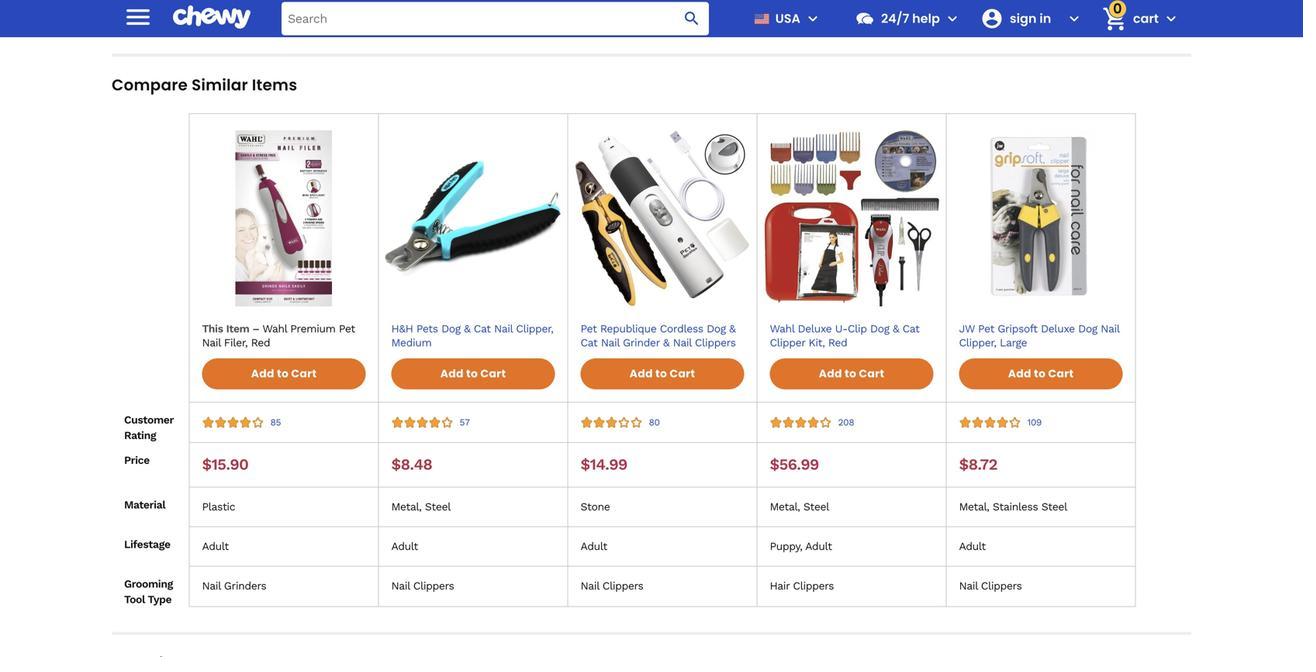 Task type: describe. For each thing, give the bounding box(es) containing it.
h&h pets dog & cat nail clipper, medium link
[[391, 322, 555, 350]]

sign in
[[1010, 10, 1052, 27]]

1 cart from the left
[[291, 366, 317, 382]]

& inside wahl deluxe u-clip dog & cat clipper kit, red
[[893, 322, 899, 335]]

add to cart button for pet republique cordless dog & cat nail grinder & nail clippers
[[581, 359, 744, 390]]

3 steel from the left
[[1042, 501, 1067, 513]]

large
[[1000, 336, 1027, 349]]

pet inside jw pet gripsoft deluxe dog nail clipper, large
[[978, 322, 995, 335]]

$56.99
[[770, 456, 819, 474]]

customer rating
[[124, 414, 174, 442]]

add for wahl deluxe u-clip dog & cat clipper kit, red
[[819, 366, 842, 382]]

cat inside 'pet republique cordless dog & cat nail grinder & nail clippers'
[[581, 336, 598, 349]]

1 metal, from the left
[[391, 501, 422, 513]]

clipper, for h&h pets dog & cat nail clipper, medium
[[516, 322, 554, 335]]

help menu image
[[943, 9, 962, 28]]

dog inside h&h pets dog & cat nail clipper, medium
[[442, 322, 461, 335]]

3 nail clippers from the left
[[959, 580, 1022, 592]]

similar
[[192, 74, 248, 96]]

add to cart for jw pet gripsoft deluxe dog nail clipper, large
[[1008, 366, 1074, 382]]

type
[[148, 593, 172, 606]]

to for pet republique cordless dog & cat nail grinder & nail clippers
[[656, 366, 667, 382]]

grooming tool type
[[124, 578, 173, 606]]

usa button
[[748, 0, 822, 37]]

pet republique cordless dog & cat nail grinder & nail clippers
[[581, 322, 736, 349]]

nail inside jw pet gripsoft deluxe dog nail clipper, large
[[1101, 322, 1120, 335]]

to for jw pet gripsoft deluxe dog nail clipper, large
[[1034, 366, 1046, 382]]

wahl deluxe u-clip dog & cat clipper kit, red
[[770, 322, 920, 349]]

wahl premium pet nail filer, red image
[[196, 130, 372, 307]]

cat inside h&h pets dog & cat nail clipper, medium
[[474, 322, 491, 335]]

& down cordless
[[663, 336, 670, 349]]

cordless
[[660, 322, 704, 335]]

2 nail clippers from the left
[[581, 580, 644, 592]]

pets
[[417, 322, 438, 335]]

to for h&h pets dog & cat nail clipper, medium
[[466, 366, 478, 382]]

2 adult from the left
[[391, 540, 418, 553]]

sign in link
[[974, 0, 1062, 37]]

cat inside wahl deluxe u-clip dog & cat clipper kit, red
[[903, 322, 920, 335]]

pet inside 'pet republique cordless dog & cat nail grinder & nail clippers'
[[581, 322, 597, 335]]

rating
[[124, 429, 156, 442]]

dog inside wahl deluxe u-clip dog & cat clipper kit, red
[[870, 322, 890, 335]]

republique
[[600, 322, 657, 335]]

stainless
[[993, 501, 1038, 513]]

red
[[828, 336, 848, 349]]

compare similar items
[[112, 74, 297, 96]]

menu image inside "usa" popup button
[[804, 9, 822, 28]]

nail inside h&h pets dog & cat nail clipper, medium
[[494, 322, 513, 335]]

jw pet gripsoft deluxe dog nail clipper, large image
[[953, 130, 1129, 307]]

109
[[1028, 417, 1042, 428]]

pet republique cordless dog & cat nail grinder & nail clippers image
[[575, 130, 751, 307]]

& inside h&h pets dog & cat nail clipper, medium
[[464, 322, 470, 335]]

1 metal, steel from the left
[[391, 501, 451, 513]]

clipper, for jw pet gripsoft deluxe dog nail clipper, large
[[959, 336, 997, 349]]

208
[[838, 417, 854, 428]]

cart
[[1133, 10, 1159, 27]]

gripsoft
[[998, 322, 1038, 335]]

puppy, adult
[[770, 540, 832, 553]]

add for h&h pets dog & cat nail clipper, medium
[[440, 366, 464, 382]]

kit,
[[809, 336, 825, 349]]

dog inside jw pet gripsoft deluxe dog nail clipper, large
[[1079, 322, 1098, 335]]

add for pet republique cordless dog & cat nail grinder & nail clippers
[[630, 366, 653, 382]]

grooming
[[124, 578, 173, 591]]

wahl deluxe u-clip dog & cat clipper kit, red element
[[758, 124, 946, 359]]

$8.48
[[391, 456, 432, 474]]

hair clippers
[[770, 580, 834, 592]]

3 metal, from the left
[[959, 501, 990, 513]]

customer
[[124, 414, 174, 427]]

1 adult from the left
[[202, 540, 229, 553]]

wahl deluxe u-clip dog & cat clipper kit, red image
[[764, 130, 940, 307]]

jw pet gripsoft deluxe dog nail clipper, large
[[959, 322, 1120, 349]]

help
[[912, 10, 940, 27]]

cart link
[[1096, 0, 1159, 37]]

chewy support image
[[855, 9, 875, 29]]

2 steel from the left
[[804, 501, 829, 513]]

lifestage
[[124, 538, 170, 551]]

sign
[[1010, 10, 1037, 27]]

clipper
[[770, 336, 806, 349]]

h&h pets dog & cat nail clipper, medium image
[[385, 130, 561, 307]]



Task type: locate. For each thing, give the bounding box(es) containing it.
deluxe
[[798, 322, 832, 335], [1041, 322, 1075, 335]]

to down h&h pets dog & cat nail clipper, medium link
[[466, 366, 478, 382]]

1 to from the left
[[277, 366, 289, 382]]

metal, steel
[[391, 501, 451, 513], [770, 501, 829, 513]]

0 vertical spatial clipper,
[[516, 322, 554, 335]]

clipper, inside jw pet gripsoft deluxe dog nail clipper, large
[[959, 336, 997, 349]]

3 adult from the left
[[581, 540, 607, 553]]

1 horizontal spatial cat
[[581, 336, 598, 349]]

2 metal, from the left
[[770, 501, 800, 513]]

add to cart for wahl deluxe u-clip dog & cat clipper kit, red
[[819, 366, 885, 382]]

add to cart button for jw pet gripsoft deluxe dog nail clipper, large
[[959, 359, 1123, 390]]

menu image up compare
[[123, 1, 154, 32]]

add to cart button for wahl deluxe u-clip dog & cat clipper kit, red
[[770, 359, 934, 390]]

medium
[[391, 336, 432, 349]]

add to cart button down jw pet gripsoft deluxe dog nail clipper, large link on the right of page
[[959, 359, 1123, 390]]

pet right jw
[[978, 322, 995, 335]]

5 add from the left
[[1008, 366, 1032, 382]]

5 add to cart button from the left
[[959, 359, 1123, 390]]

1 horizontal spatial nail clippers
[[581, 580, 644, 592]]

tool
[[124, 593, 145, 606]]

4 cart from the left
[[859, 366, 885, 382]]

add down h&h pets dog & cat nail clipper, medium
[[440, 366, 464, 382]]

$8.72 text field
[[959, 456, 998, 475]]

1 steel from the left
[[425, 501, 451, 513]]

$8.48 text field
[[391, 456, 432, 475]]

nail
[[494, 322, 513, 335], [1101, 322, 1120, 335], [601, 336, 620, 349], [673, 336, 692, 349], [202, 580, 221, 592], [391, 580, 410, 592], [581, 580, 599, 592], [959, 580, 978, 592]]

Search text field
[[282, 2, 709, 35]]

2 horizontal spatial cat
[[903, 322, 920, 335]]

add to cart button down red
[[770, 359, 934, 390]]

material
[[124, 499, 165, 511]]

jw pet gripsoft deluxe dog nail clipper, large link
[[959, 322, 1123, 350]]

adult
[[202, 540, 229, 553], [391, 540, 418, 553], [581, 540, 607, 553], [806, 540, 832, 553], [959, 540, 986, 553]]

metal, up puppy,
[[770, 501, 800, 513]]

cat right "pets"
[[474, 322, 491, 335]]

5 to from the left
[[1034, 366, 1046, 382]]

steel right stainless
[[1042, 501, 1067, 513]]

add to cart down jw pet gripsoft deluxe dog nail clipper, large link on the right of page
[[1008, 366, 1074, 382]]

$15.90 text field
[[202, 456, 248, 475]]

1 horizontal spatial menu image
[[804, 9, 822, 28]]

add to cart down 'grinder'
[[630, 366, 695, 382]]

& right "pets"
[[464, 322, 470, 335]]

pet republique cordless dog & cat nail grinder & nail clippers element
[[568, 124, 757, 359]]

nail grinders
[[202, 580, 266, 592]]

to down jw pet gripsoft deluxe dog nail clipper, large link on the right of page
[[1034, 366, 1046, 382]]

24/7
[[881, 10, 910, 27]]

2 add to cart from the left
[[440, 366, 506, 382]]

add to cart for h&h pets dog & cat nail clipper, medium
[[440, 366, 506, 382]]

$8.72
[[959, 456, 998, 474]]

metal, steel down $8.48 text field
[[391, 501, 451, 513]]

cart for h&h pets dog & cat nail clipper, medium
[[481, 366, 506, 382]]

$56.99 text field
[[770, 456, 819, 475]]

0 horizontal spatial nail clippers
[[391, 580, 454, 592]]

pet
[[581, 322, 597, 335], [978, 322, 995, 335]]

h&h pets dog & cat nail clipper, medium element
[[379, 124, 568, 359]]

dog right the gripsoft
[[1079, 322, 1098, 335]]

add to cart down red
[[819, 366, 885, 382]]

3 add from the left
[[630, 366, 653, 382]]

add to cart for pet republique cordless dog & cat nail grinder & nail clippers
[[630, 366, 695, 382]]

wahl
[[770, 322, 795, 335]]

0 horizontal spatial clipper,
[[516, 322, 554, 335]]

chewy home image
[[173, 0, 251, 34]]

steel up puppy, adult
[[804, 501, 829, 513]]

puppy,
[[770, 540, 803, 553]]

1 horizontal spatial metal,
[[770, 501, 800, 513]]

2 add from the left
[[440, 366, 464, 382]]

add up 85 on the bottom of page
[[251, 366, 274, 382]]

dog right cordless
[[707, 322, 726, 335]]

5 adult from the left
[[959, 540, 986, 553]]

grinders
[[224, 580, 266, 592]]

$14.99 text field
[[581, 456, 627, 475]]

jw pet gripsoft deluxe dog nail clipper, large element
[[947, 124, 1135, 359]]

2 pet from the left
[[978, 322, 995, 335]]

plastic
[[202, 501, 235, 513]]

1 nail clippers from the left
[[391, 580, 454, 592]]

dog inside 'pet republique cordless dog & cat nail grinder & nail clippers'
[[707, 322, 726, 335]]

usa
[[776, 10, 801, 27]]

3 cart from the left
[[670, 366, 695, 382]]

1 add from the left
[[251, 366, 274, 382]]

4 adult from the left
[[806, 540, 832, 553]]

clippers
[[695, 336, 736, 349], [413, 580, 454, 592], [603, 580, 644, 592], [793, 580, 834, 592], [981, 580, 1022, 592]]

metal, stainless steel
[[959, 501, 1067, 513]]

$14.99
[[581, 456, 627, 474]]

cat right clip
[[903, 322, 920, 335]]

Product search field
[[282, 2, 709, 35]]

3 to from the left
[[656, 366, 667, 382]]

1 dog from the left
[[442, 322, 461, 335]]

compare
[[112, 74, 188, 96]]

steel
[[425, 501, 451, 513], [804, 501, 829, 513], [1042, 501, 1067, 513]]

h&h pets dog & cat nail clipper, medium
[[391, 322, 554, 349]]

clipper, inside h&h pets dog & cat nail clipper, medium
[[516, 322, 554, 335]]

add to cart button
[[202, 359, 366, 390], [391, 359, 555, 390], [581, 359, 744, 390], [770, 359, 934, 390], [959, 359, 1123, 390]]

85
[[270, 417, 281, 428]]

to down red
[[845, 366, 857, 382]]

1 deluxe from the left
[[798, 322, 832, 335]]

1 horizontal spatial pet
[[978, 322, 995, 335]]

dog
[[442, 322, 461, 335], [707, 322, 726, 335], [870, 322, 890, 335], [1079, 322, 1098, 335]]

clippers inside 'pet republique cordless dog & cat nail grinder & nail clippers'
[[695, 336, 736, 349]]

3 add to cart button from the left
[[581, 359, 744, 390]]

2 dog from the left
[[707, 322, 726, 335]]

1 add to cart button from the left
[[202, 359, 366, 390]]

dog right clip
[[870, 322, 890, 335]]

add to cart
[[251, 366, 317, 382], [440, 366, 506, 382], [630, 366, 695, 382], [819, 366, 885, 382], [1008, 366, 1074, 382]]

add down large
[[1008, 366, 1032, 382]]

cat left 'grinder'
[[581, 336, 598, 349]]

2 cart from the left
[[481, 366, 506, 382]]

3 add to cart from the left
[[630, 366, 695, 382]]

&
[[464, 322, 470, 335], [729, 322, 736, 335], [893, 322, 899, 335], [663, 336, 670, 349]]

& left the wahl
[[729, 322, 736, 335]]

account menu image
[[1065, 9, 1084, 28]]

to up 85 on the bottom of page
[[277, 366, 289, 382]]

add down red
[[819, 366, 842, 382]]

deluxe right the gripsoft
[[1041, 322, 1075, 335]]

menu image right usa
[[804, 9, 822, 28]]

0 horizontal spatial deluxe
[[798, 322, 832, 335]]

deluxe up the kit,
[[798, 322, 832, 335]]

hair
[[770, 580, 790, 592]]

jw
[[959, 322, 975, 335]]

1 horizontal spatial metal, steel
[[770, 501, 829, 513]]

h&h
[[391, 322, 413, 335]]

list item
[[1136, 0, 1303, 29]]

deluxe inside wahl deluxe u-clip dog & cat clipper kit, red
[[798, 322, 832, 335]]

4 to from the left
[[845, 366, 857, 382]]

deluxe inside jw pet gripsoft deluxe dog nail clipper, large
[[1041, 322, 1075, 335]]

submit search image
[[683, 9, 701, 28]]

0 horizontal spatial metal, steel
[[391, 501, 451, 513]]

2 horizontal spatial steel
[[1042, 501, 1067, 513]]

& right clip
[[893, 322, 899, 335]]

pet left republique
[[581, 322, 597, 335]]

add for jw pet gripsoft deluxe dog nail clipper, large
[[1008, 366, 1032, 382]]

1 horizontal spatial steel
[[804, 501, 829, 513]]

4 add to cart button from the left
[[770, 359, 934, 390]]

to
[[277, 366, 289, 382], [466, 366, 478, 382], [656, 366, 667, 382], [845, 366, 857, 382], [1034, 366, 1046, 382]]

0 horizontal spatial steel
[[425, 501, 451, 513]]

1 pet from the left
[[581, 322, 597, 335]]

24/7 help link
[[849, 0, 940, 37]]

cart for pet republique cordless dog & cat nail grinder & nail clippers
[[670, 366, 695, 382]]

1 vertical spatial clipper,
[[959, 336, 997, 349]]

in
[[1040, 10, 1052, 27]]

2 deluxe from the left
[[1041, 322, 1075, 335]]

0 horizontal spatial menu image
[[123, 1, 154, 32]]

1 horizontal spatial deluxe
[[1041, 322, 1075, 335]]

stone
[[581, 501, 610, 513]]

cart for wahl deluxe u-clip dog & cat clipper kit, red
[[859, 366, 885, 382]]

5 add to cart from the left
[[1008, 366, 1074, 382]]

menu image
[[123, 1, 154, 32], [804, 9, 822, 28]]

24/7 help
[[881, 10, 940, 27]]

2 metal, steel from the left
[[770, 501, 829, 513]]

metal, down $8.48 text field
[[391, 501, 422, 513]]

80
[[649, 417, 660, 428]]

57
[[460, 417, 470, 428]]

add to cart up 85 on the bottom of page
[[251, 366, 317, 382]]

grinder
[[623, 336, 660, 349]]

to for wahl deluxe u-clip dog & cat clipper kit, red
[[845, 366, 857, 382]]

cart for jw pet gripsoft deluxe dog nail clipper, large
[[1049, 366, 1074, 382]]

clip
[[848, 322, 867, 335]]

4 dog from the left
[[1079, 322, 1098, 335]]

add to cart button down h&h pets dog & cat nail clipper, medium link
[[391, 359, 555, 390]]

0 horizontal spatial cat
[[474, 322, 491, 335]]

5 cart from the left
[[1049, 366, 1074, 382]]

items image
[[1101, 5, 1128, 32]]

add to cart down h&h pets dog & cat nail clipper, medium link
[[440, 366, 506, 382]]

2 horizontal spatial nail clippers
[[959, 580, 1022, 592]]

add to cart button for h&h pets dog & cat nail clipper, medium
[[391, 359, 555, 390]]

u-
[[835, 322, 848, 335]]

1 horizontal spatial clipper,
[[959, 336, 997, 349]]

2 horizontal spatial metal,
[[959, 501, 990, 513]]

wahl deluxe u-clip dog & cat clipper kit, red link
[[770, 322, 934, 350]]

1 add to cart from the left
[[251, 366, 317, 382]]

pet republique cordless dog & cat nail grinder & nail clippers link
[[581, 322, 744, 350]]

$15.90
[[202, 456, 248, 474]]

4 add to cart from the left
[[819, 366, 885, 382]]

0 horizontal spatial pet
[[581, 322, 597, 335]]

2 to from the left
[[466, 366, 478, 382]]

metal, left stainless
[[959, 501, 990, 513]]

cart
[[291, 366, 317, 382], [481, 366, 506, 382], [670, 366, 695, 382], [859, 366, 885, 382], [1049, 366, 1074, 382]]

metal,
[[391, 501, 422, 513], [770, 501, 800, 513], [959, 501, 990, 513]]

to down 'grinder'
[[656, 366, 667, 382]]

steel down $8.48 text field
[[425, 501, 451, 513]]

metal, steel up puppy, adult
[[770, 501, 829, 513]]

add down 'grinder'
[[630, 366, 653, 382]]

nail clippers
[[391, 580, 454, 592], [581, 580, 644, 592], [959, 580, 1022, 592]]

cat
[[474, 322, 491, 335], [903, 322, 920, 335], [581, 336, 598, 349]]

add to cart button up 85 on the bottom of page
[[202, 359, 366, 390]]

add to cart button down 'grinder'
[[581, 359, 744, 390]]

clipper,
[[516, 322, 554, 335], [959, 336, 997, 349]]

2 add to cart button from the left
[[391, 359, 555, 390]]

items
[[252, 74, 297, 96]]

0 horizontal spatial metal,
[[391, 501, 422, 513]]

add
[[251, 366, 274, 382], [440, 366, 464, 382], [630, 366, 653, 382], [819, 366, 842, 382], [1008, 366, 1032, 382]]

4 add from the left
[[819, 366, 842, 382]]

cart menu image
[[1162, 9, 1181, 28]]

list
[[112, 0, 1303, 29]]

3 dog from the left
[[870, 322, 890, 335]]

price
[[124, 454, 150, 467]]

dog right "pets"
[[442, 322, 461, 335]]



Task type: vqa. For each thing, say whether or not it's contained in the screenshot.


